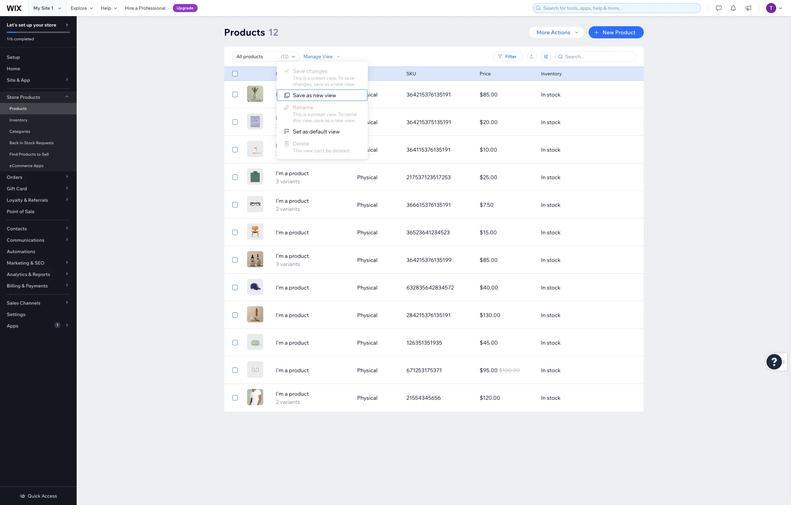 Task type: locate. For each thing, give the bounding box(es) containing it.
view. up save as new view button
[[345, 81, 356, 87]]

as up save as new view button
[[325, 81, 330, 87]]

$85.00 link up $20.00 link
[[476, 86, 537, 103]]

671253175371 link
[[403, 362, 476, 379]]

save down 'changes,' in the top left of the page
[[293, 92, 305, 99]]

1 is from the top
[[303, 75, 307, 81]]

i'm a product 2 variants for 364115376135191
[[276, 142, 309, 157]]

is down changes
[[303, 75, 307, 81]]

6 in stock from the top
[[541, 229, 561, 236]]

$85.00 for 364215376135199
[[480, 257, 498, 263]]

1 i'm from the top
[[276, 91, 284, 98]]

in stock link for 21554345656
[[537, 390, 611, 406]]

in
[[541, 91, 546, 98], [541, 119, 546, 126], [541, 146, 546, 153], [541, 174, 546, 181], [541, 202, 546, 208], [541, 229, 546, 236], [541, 257, 546, 263], [541, 284, 546, 291], [541, 312, 546, 319], [541, 340, 546, 346], [541, 367, 546, 374], [541, 395, 546, 401]]

1 vertical spatial 12
[[283, 54, 287, 60]]

site
[[41, 5, 50, 11], [7, 77, 16, 83]]

1
[[51, 5, 53, 11], [57, 323, 58, 327]]

in for 36523641234523
[[541, 229, 546, 236]]

2 in stock link from the top
[[537, 114, 611, 130]]

1 $85.00 link from the top
[[476, 86, 537, 103]]

0 vertical spatial i'm a product 3 variants
[[276, 170, 309, 185]]

2 i'm a product 3 variants from the top
[[276, 253, 309, 268]]

2 vertical spatial view
[[303, 148, 313, 154]]

save inside rename this is a preset view. to name this view, save as a new view.
[[314, 117, 324, 123]]

3 stock from the top
[[547, 146, 561, 153]]

to inside save changes this is a preset view. to save changes, save as a new view.
[[338, 75, 344, 81]]

name
[[345, 111, 357, 117]]

this inside save changes this is a preset view. to save changes, save as a new view.
[[293, 75, 302, 81]]

preset inside save changes this is a preset view. to save changes, save as a new view.
[[311, 75, 325, 81]]

view down delete
[[303, 148, 313, 154]]

10 physical link from the top
[[353, 335, 403, 351]]

366615376135191
[[407, 202, 451, 208]]

is
[[303, 75, 307, 81], [303, 111, 307, 117]]

product
[[289, 91, 309, 98], [289, 115, 309, 121], [289, 142, 309, 149], [289, 170, 309, 177], [289, 198, 309, 204], [289, 229, 309, 236], [289, 253, 309, 259], [289, 284, 309, 291], [289, 312, 309, 319], [289, 340, 309, 346], [289, 367, 309, 374], [289, 391, 309, 397]]

menu
[[277, 65, 368, 156]]

variants for 364215375135191
[[280, 123, 300, 130]]

2 for 366615376135191
[[276, 206, 279, 212]]

7 in from the top
[[541, 257, 546, 263]]

6 stock from the top
[[547, 229, 561, 236]]

save inside save changes this is a preset view. to save changes, save as a new view.
[[293, 68, 305, 74]]

1 horizontal spatial 12
[[283, 54, 287, 60]]

126351351935
[[407, 340, 443, 346]]

in stock for 632835642834572
[[541, 284, 561, 291]]

loyalty
[[7, 197, 23, 203]]

new inside save as new view button
[[313, 92, 324, 99]]

save for save changes this is a preset view. to save changes, save as a new view.
[[293, 68, 305, 74]]

manage
[[304, 54, 322, 60]]

inventory
[[541, 71, 562, 77], [9, 117, 28, 122]]

$85.00 for 364215376135191
[[480, 91, 498, 98]]

2 this from the top
[[293, 111, 302, 117]]

stock for 364215376135191
[[547, 91, 561, 98]]

1 i'm a product 2 variants from the top
[[276, 115, 309, 130]]

& right billing
[[22, 283, 25, 289]]

$130.00 link
[[476, 307, 537, 323]]

11 physical link from the top
[[353, 362, 403, 379]]

2 for 364115376135191
[[276, 150, 279, 157]]

view down save changes this is a preset view. to save changes, save as a new view.
[[325, 92, 336, 99]]

in stock for 364215376135199
[[541, 257, 561, 263]]

card
[[16, 186, 27, 192]]

0 vertical spatial save
[[293, 68, 305, 74]]

preset
[[311, 75, 325, 81], [311, 111, 325, 117]]

is inside save changes this is a preset view. to save changes, save as a new view.
[[303, 75, 307, 81]]

9 in from the top
[[541, 312, 546, 319]]

3 i'm a product link from the top
[[272, 284, 353, 292]]

0 vertical spatial this
[[293, 75, 302, 81]]

8 physical link from the top
[[353, 280, 403, 296]]

0 vertical spatial $85.00
[[480, 91, 498, 98]]

12 up name
[[283, 54, 287, 60]]

view. up "set as default view" button
[[345, 117, 356, 123]]

your
[[33, 22, 44, 28]]

physical for 364215376135199
[[357, 257, 378, 263]]

stock for 366615376135191
[[547, 202, 561, 208]]

Unsaved view field
[[235, 52, 279, 61]]

2 for 21554345656
[[276, 399, 279, 405]]

physical link
[[353, 86, 403, 103], [353, 114, 403, 130], [353, 142, 403, 158], [353, 169, 403, 185], [353, 197, 403, 213], [353, 224, 403, 241], [353, 252, 403, 268], [353, 280, 403, 296], [353, 307, 403, 323], [353, 335, 403, 351], [353, 362, 403, 379], [353, 390, 403, 406]]

site & app
[[7, 77, 30, 83]]

i'm a product for 284215376135191
[[276, 312, 309, 319]]

11 physical from the top
[[357, 367, 378, 374]]

1 vertical spatial apps
[[7, 323, 18, 329]]

can't
[[314, 148, 325, 154]]

view,
[[302, 117, 313, 123]]

as up "set as default view" button
[[325, 117, 330, 123]]

payments
[[26, 283, 48, 289]]

(
[[281, 54, 283, 60]]

9 in stock link from the top
[[537, 307, 611, 323]]

this down delete
[[293, 148, 302, 154]]

save up save as new view button
[[314, 81, 324, 87]]

in stock link for 364215376135199
[[537, 252, 611, 268]]

preset down changes
[[311, 75, 325, 81]]

9 in stock from the top
[[541, 312, 561, 319]]

11 i'm from the top
[[276, 367, 284, 374]]

analytics
[[7, 272, 27, 278]]

0 horizontal spatial 12
[[268, 26, 279, 38]]

home link
[[0, 63, 77, 74]]

ecommerce apps link
[[0, 160, 77, 172]]

more actions
[[537, 29, 571, 36]]

physical link for 632835642834572
[[353, 280, 403, 296]]

physical for 364215376135191
[[357, 91, 378, 98]]

stock for 284215376135191
[[547, 312, 561, 319]]

12
[[268, 26, 279, 38], [283, 54, 287, 60]]

setup
[[7, 54, 20, 60]]

is down 'rename'
[[303, 111, 307, 117]]

my
[[33, 5, 40, 11]]

2 3 from the top
[[276, 261, 279, 268]]

7 i'm from the top
[[276, 253, 284, 259]]

site inside popup button
[[7, 77, 16, 83]]

3 for 364215376135199
[[276, 261, 279, 268]]

in stock link for 217537123517253
[[537, 169, 611, 185]]

& left seo
[[30, 260, 33, 266]]

0 vertical spatial inventory
[[541, 71, 562, 77]]

physical for 364215375135191
[[357, 119, 378, 126]]

as
[[325, 81, 330, 87], [307, 92, 312, 99], [325, 117, 330, 123], [303, 128, 308, 135]]

marketing
[[7, 260, 29, 266]]

in for 364215376135199
[[541, 257, 546, 263]]

4 i'm from the top
[[276, 170, 284, 177]]

& right loyalty
[[24, 197, 27, 203]]

6 in stock link from the top
[[537, 224, 611, 241]]

4 physical from the top
[[357, 174, 378, 181]]

1 i'm a product link from the top
[[272, 91, 353, 99]]

loyalty & referrals button
[[0, 195, 77, 206]]

5 i'm a product from the top
[[276, 340, 309, 346]]

menu containing save changes
[[277, 65, 368, 156]]

save for rename
[[314, 117, 324, 123]]

1 preset from the top
[[311, 75, 325, 81]]

$95.00
[[480, 367, 498, 374]]

1 horizontal spatial site
[[41, 5, 50, 11]]

1 vertical spatial this
[[293, 111, 302, 117]]

1 to from the top
[[338, 75, 344, 81]]

1 down the settings link
[[57, 323, 58, 327]]

8 in stock link from the top
[[537, 280, 611, 296]]

36523641234523
[[407, 229, 450, 236]]

8 physical from the top
[[357, 284, 378, 291]]

10 physical from the top
[[357, 340, 378, 346]]

5 in stock link from the top
[[537, 197, 611, 213]]

new left name on the left of page
[[335, 117, 344, 123]]

5 in from the top
[[541, 202, 546, 208]]

site down home in the left top of the page
[[7, 77, 16, 83]]

i'm a product link for 632835642834572
[[272, 284, 353, 292]]

0 vertical spatial $85.00 link
[[476, 86, 537, 103]]

1 vertical spatial i'm a product 3 variants
[[276, 253, 309, 268]]

2 physical from the top
[[357, 119, 378, 126]]

0 horizontal spatial 1
[[51, 5, 53, 11]]

1 vertical spatial preset
[[311, 111, 325, 117]]

let's
[[7, 22, 17, 28]]

1 vertical spatial is
[[303, 111, 307, 117]]

0 vertical spatial site
[[41, 5, 50, 11]]

1 horizontal spatial apps
[[34, 163, 44, 168]]

in stock for 217537123517253
[[541, 174, 561, 181]]

new inside save changes this is a preset view. to save changes, save as a new view.
[[334, 81, 344, 87]]

12 physical from the top
[[357, 395, 378, 401]]

products down store
[[9, 106, 27, 111]]

6 i'm a product from the top
[[276, 367, 309, 374]]

loyalty & referrals
[[7, 197, 48, 203]]

0 vertical spatial view
[[325, 92, 336, 99]]

to left type
[[338, 75, 344, 81]]

1 physical link from the top
[[353, 86, 403, 103]]

filter
[[506, 54, 517, 60]]

$85.00 up $40.00
[[480, 257, 498, 263]]

1 in stock from the top
[[541, 91, 561, 98]]

communications button
[[0, 235, 77, 246]]

3 this from the top
[[293, 148, 302, 154]]

stock for 36523641234523
[[547, 229, 561, 236]]

save up default
[[314, 117, 324, 123]]

delete
[[293, 140, 309, 147]]

view inside save as new view button
[[325, 92, 336, 99]]

this down 'rename'
[[293, 111, 302, 117]]

1 right my
[[51, 5, 53, 11]]

4 in stock from the top
[[541, 174, 561, 181]]

5 physical from the top
[[357, 202, 378, 208]]

9 physical link from the top
[[353, 307, 403, 323]]

to
[[338, 75, 344, 81], [338, 111, 344, 117]]

1 in from the top
[[541, 91, 546, 98]]

this right name
[[293, 75, 302, 81]]

save for save changes
[[314, 81, 324, 87]]

new up save as new view button
[[334, 81, 344, 87]]

this inside rename this is a preset view. to name this view, save as a new view.
[[293, 111, 302, 117]]

1 vertical spatial site
[[7, 77, 16, 83]]

save for save as new view
[[293, 92, 305, 99]]

5 in stock from the top
[[541, 202, 561, 208]]

0 vertical spatial new
[[334, 81, 344, 87]]

in stock for 36523641234523
[[541, 229, 561, 236]]

sales channels button
[[0, 297, 77, 309]]

i'm a product for 632835642834572
[[276, 284, 309, 291]]

$10.00 link
[[476, 142, 537, 158]]

i'm a product for 126351351935
[[276, 340, 309, 346]]

0 vertical spatial preset
[[311, 75, 325, 81]]

physical link for 364215376135199
[[353, 252, 403, 268]]

$45.00 link
[[476, 335, 537, 351]]

products up ecommerce apps
[[19, 152, 36, 157]]

10 in from the top
[[541, 340, 546, 346]]

i'm a product 2 variants for 366615376135191
[[276, 198, 309, 212]]

deleted.
[[333, 148, 351, 154]]

1 i'm a product 3 variants from the top
[[276, 170, 309, 185]]

1 horizontal spatial inventory
[[541, 71, 562, 77]]

in for 217537123517253
[[541, 174, 546, 181]]

sales channels
[[7, 300, 40, 306]]

this inside delete this view can't be deleted.
[[293, 148, 302, 154]]

changes
[[307, 68, 328, 74]]

view inside "set as default view" button
[[329, 128, 340, 135]]

products up "products" link
[[20, 94, 40, 100]]

i'm a product 3 variants for 364215376135199
[[276, 253, 309, 268]]

0 vertical spatial to
[[338, 75, 344, 81]]

1 in stock link from the top
[[537, 86, 611, 103]]

1 vertical spatial 1
[[57, 323, 58, 327]]

4 in stock link from the top
[[537, 169, 611, 185]]

0 vertical spatial 1
[[51, 5, 53, 11]]

11 in stock link from the top
[[537, 362, 611, 379]]

$40.00
[[480, 284, 499, 291]]

& left app
[[17, 77, 20, 83]]

to left name on the left of page
[[338, 111, 344, 117]]

1 vertical spatial $85.00
[[480, 257, 498, 263]]

None checkbox
[[232, 70, 238, 78], [232, 91, 238, 99], [232, 118, 238, 126], [232, 146, 238, 154], [232, 173, 238, 181], [232, 256, 238, 264], [232, 394, 238, 402], [232, 70, 238, 78], [232, 91, 238, 99], [232, 118, 238, 126], [232, 146, 238, 154], [232, 173, 238, 181], [232, 256, 238, 264], [232, 394, 238, 402]]

11 stock from the top
[[547, 367, 561, 374]]

view inside delete this view can't be deleted.
[[303, 148, 313, 154]]

save inside button
[[293, 92, 305, 99]]

view for set as default view
[[329, 128, 340, 135]]

new inside rename this is a preset view. to name this view, save as a new view.
[[335, 117, 344, 123]]

save up 'changes,' in the top left of the page
[[293, 68, 305, 74]]

contacts
[[7, 226, 27, 232]]

10 stock from the top
[[547, 340, 561, 346]]

1 vertical spatial 3
[[276, 261, 279, 268]]

12 stock from the top
[[547, 395, 561, 401]]

3 physical link from the top
[[353, 142, 403, 158]]

explore
[[71, 5, 87, 11]]

1 horizontal spatial 1
[[57, 323, 58, 327]]

in stock link for 364215375135191
[[537, 114, 611, 130]]

preset down 'rename'
[[311, 111, 325, 117]]

$85.00 down price
[[480, 91, 498, 98]]

new down save changes this is a preset view. to save changes, save as a new view.
[[313, 92, 324, 99]]

$85.00 link for 364215376135191
[[476, 86, 537, 103]]

i'm a product 2 variants for 21554345656
[[276, 391, 309, 405]]

0 horizontal spatial site
[[7, 77, 16, 83]]

$130.00
[[480, 312, 501, 319]]

sidebar element
[[0, 16, 77, 505]]

12 up unsaved view field
[[268, 26, 279, 38]]

in for 632835642834572
[[541, 284, 546, 291]]

4 in from the top
[[541, 174, 546, 181]]

1 vertical spatial new
[[313, 92, 324, 99]]

1 product from the top
[[289, 91, 309, 98]]

2 $85.00 link from the top
[[476, 252, 537, 268]]

i'm a product link for 284215376135191
[[272, 311, 353, 319]]

3 i'm from the top
[[276, 142, 284, 149]]

in stock for 126351351935
[[541, 340, 561, 346]]

0 horizontal spatial inventory
[[9, 117, 28, 122]]

$85.00
[[480, 91, 498, 98], [480, 257, 498, 263]]

4 2 from the top
[[276, 399, 279, 405]]

$120.00 link
[[476, 390, 537, 406]]

site right my
[[41, 5, 50, 11]]

& inside dropdown button
[[30, 260, 33, 266]]

upgrade button
[[173, 4, 198, 12]]

364215376135199 link
[[403, 252, 476, 268]]

1 stock from the top
[[547, 91, 561, 98]]

0 vertical spatial 3
[[276, 178, 279, 185]]

None checkbox
[[232, 201, 238, 209], [232, 228, 238, 237], [232, 284, 238, 292], [232, 311, 238, 319], [232, 339, 238, 347], [232, 366, 238, 375], [232, 201, 238, 209], [232, 228, 238, 237], [232, 284, 238, 292], [232, 311, 238, 319], [232, 339, 238, 347], [232, 366, 238, 375]]

apps down settings on the bottom left of the page
[[7, 323, 18, 329]]

7 physical from the top
[[357, 257, 378, 263]]

inventory inside sidebar 'element'
[[9, 117, 28, 122]]

Search... field
[[564, 52, 634, 61]]

0 vertical spatial is
[[303, 75, 307, 81]]

physical for 284215376135191
[[357, 312, 378, 319]]

in stock for 364215375135191
[[541, 119, 561, 126]]

2 vertical spatial this
[[293, 148, 302, 154]]

12 in stock link from the top
[[537, 390, 611, 406]]

as inside rename this is a preset view. to name this view, save as a new view.
[[325, 117, 330, 123]]

home
[[7, 66, 20, 72]]

apps down find products to sell link
[[34, 163, 44, 168]]

to
[[37, 152, 41, 157]]

settings
[[7, 312, 25, 318]]

more actions button
[[529, 26, 585, 38]]

sales
[[7, 300, 19, 306]]

2 in from the top
[[541, 119, 546, 126]]

8 in from the top
[[541, 284, 546, 291]]

4 stock from the top
[[547, 174, 561, 181]]

in stock for 366615376135191
[[541, 202, 561, 208]]

view right default
[[329, 128, 340, 135]]

2 preset from the top
[[311, 111, 325, 117]]

1 vertical spatial view
[[329, 128, 340, 135]]

7 stock from the top
[[547, 257, 561, 263]]

access
[[42, 493, 57, 499]]

physical for 671253175371
[[357, 367, 378, 374]]

3 in from the top
[[541, 146, 546, 153]]

& left the reports
[[28, 272, 31, 278]]

1 vertical spatial to
[[338, 111, 344, 117]]

1 vertical spatial save
[[293, 92, 305, 99]]

in for 364215376135191
[[541, 91, 546, 98]]

physical link for 364115376135191
[[353, 142, 403, 158]]

2 for 364215375135191
[[276, 123, 279, 130]]

6 in from the top
[[541, 229, 546, 236]]

1 2 from the top
[[276, 123, 279, 130]]

5 stock from the top
[[547, 202, 561, 208]]

12 physical link from the top
[[353, 390, 403, 406]]

this for delete
[[293, 148, 302, 154]]

2 physical link from the top
[[353, 114, 403, 130]]

physical for 366615376135191
[[357, 202, 378, 208]]

5 physical link from the top
[[353, 197, 403, 213]]

be
[[326, 148, 332, 154]]

orders
[[7, 174, 22, 180]]

variants
[[280, 123, 300, 130], [280, 150, 300, 157], [280, 178, 300, 185], [280, 206, 300, 212], [280, 261, 300, 268], [280, 399, 300, 405]]

to inside rename this is a preset view. to name this view, save as a new view.
[[338, 111, 344, 117]]

2 i'm a product from the top
[[276, 229, 309, 236]]

save as new view
[[293, 92, 336, 99]]

2 vertical spatial new
[[335, 117, 344, 123]]

6 i'm a product link from the top
[[272, 366, 353, 375]]

3
[[276, 178, 279, 185], [276, 261, 279, 268]]

in stock link for 671253175371
[[537, 362, 611, 379]]

1 $85.00 from the top
[[480, 91, 498, 98]]

products 12
[[224, 26, 279, 38]]

4 i'm a product 2 variants from the top
[[276, 391, 309, 405]]

364115376135191 link
[[403, 142, 476, 158]]

a
[[135, 5, 138, 11], [308, 75, 310, 81], [331, 81, 333, 87], [285, 91, 288, 98], [308, 111, 310, 117], [285, 115, 288, 121], [331, 117, 334, 123], [285, 142, 288, 149], [285, 170, 288, 177], [285, 198, 288, 204], [285, 229, 288, 236], [285, 253, 288, 259], [285, 284, 288, 291], [285, 312, 288, 319], [285, 340, 288, 346], [285, 367, 288, 374], [285, 391, 288, 397]]

284215376135191 link
[[403, 307, 476, 323]]

7 in stock link from the top
[[537, 252, 611, 268]]

i'm a product link for 126351351935
[[272, 339, 353, 347]]

requests
[[36, 140, 54, 145]]

view. left name on the left of page
[[327, 111, 337, 117]]

4 i'm a product from the top
[[276, 312, 309, 319]]

3 i'm a product from the top
[[276, 284, 309, 291]]

12 i'm from the top
[[276, 391, 284, 397]]

2 is from the top
[[303, 111, 307, 117]]

0 vertical spatial 12
[[268, 26, 279, 38]]

$85.00 link up $40.00 link on the right bottom of page
[[476, 252, 537, 268]]

9 physical from the top
[[357, 312, 378, 319]]

1 vertical spatial inventory
[[9, 117, 28, 122]]

1 vertical spatial $85.00 link
[[476, 252, 537, 268]]

1 save from the top
[[293, 68, 305, 74]]

7 physical link from the top
[[353, 252, 403, 268]]

products inside popup button
[[20, 94, 40, 100]]

& for marketing
[[30, 260, 33, 266]]

& for site
[[17, 77, 20, 83]]

in for 671253175371
[[541, 367, 546, 374]]

2 stock from the top
[[547, 119, 561, 126]]

i'm a product 3 variants
[[276, 170, 309, 185], [276, 253, 309, 268]]

6 physical link from the top
[[353, 224, 403, 241]]



Task type: describe. For each thing, give the bounding box(es) containing it.
$40.00 link
[[476, 280, 537, 296]]

physical link for 284215376135191
[[353, 307, 403, 323]]

1/6 completed
[[7, 36, 34, 41]]

as inside save changes this is a preset view. to save changes, save as a new view.
[[325, 81, 330, 87]]

this for rename
[[293, 111, 302, 117]]

4 product from the top
[[289, 170, 309, 177]]

in stock link for 126351351935
[[537, 335, 611, 351]]

in stock link for 366615376135191
[[537, 197, 611, 213]]

physical link for 126351351935
[[353, 335, 403, 351]]

632835642834572
[[407, 284, 454, 291]]

physical link for 364215376135191
[[353, 86, 403, 103]]

217537123517253
[[407, 174, 451, 181]]

physical link for 366615376135191
[[353, 197, 403, 213]]

save changes this is a preset view. to save changes, save as a new view.
[[293, 68, 356, 87]]

variants for 217537123517253
[[280, 178, 300, 185]]

find products to sell link
[[0, 149, 77, 160]]

8 i'm from the top
[[276, 284, 284, 291]]

in for 126351351935
[[541, 340, 546, 346]]

default
[[310, 128, 327, 135]]

referrals
[[28, 197, 48, 203]]

Search for tools, apps, help & more... field
[[542, 3, 699, 13]]

professional
[[139, 5, 166, 11]]

in for 364215375135191
[[541, 119, 546, 126]]

set as default view button
[[277, 126, 368, 138]]

3 product from the top
[[289, 142, 309, 149]]

stock for 364215376135199
[[547, 257, 561, 263]]

in stock link for 36523641234523
[[537, 224, 611, 241]]

physical for 217537123517253
[[357, 174, 378, 181]]

21554345656
[[407, 395, 441, 401]]

quick
[[28, 493, 41, 499]]

i'm a product link for 364215376135191
[[272, 91, 353, 99]]

products up unsaved view field
[[224, 26, 265, 38]]

364115376135191
[[407, 146, 451, 153]]

hire a professional link
[[121, 0, 170, 16]]

)
[[287, 54, 289, 60]]

physical link for 21554345656
[[353, 390, 403, 406]]

physical for 126351351935
[[357, 340, 378, 346]]

ecommerce apps
[[9, 163, 44, 168]]

store
[[7, 94, 19, 100]]

physical link for 671253175371
[[353, 362, 403, 379]]

set as default view
[[293, 128, 340, 135]]

stock for 364115376135191
[[547, 146, 561, 153]]

physical for 632835642834572
[[357, 284, 378, 291]]

$10.00
[[480, 146, 498, 153]]

view. down changes
[[327, 75, 337, 81]]

help button
[[97, 0, 121, 16]]

364215375135191
[[407, 119, 452, 126]]

1/6
[[7, 36, 13, 41]]

6 i'm from the top
[[276, 229, 284, 236]]

stock for 126351351935
[[547, 340, 561, 346]]

physical link for 364215375135191
[[353, 114, 403, 130]]

in for 366615376135191
[[541, 202, 546, 208]]

in stock for 364215376135191
[[541, 91, 561, 98]]

i'm a product for 36523641234523
[[276, 229, 309, 236]]

36523641234523 link
[[403, 224, 476, 241]]

products link
[[0, 103, 77, 114]]

categories
[[9, 129, 30, 134]]

364215376135191
[[407, 91, 451, 98]]

& for billing
[[22, 283, 25, 289]]

save as new view button
[[277, 89, 368, 101]]

gift card
[[7, 186, 27, 192]]

12 for products 12
[[268, 26, 279, 38]]

9 i'm from the top
[[276, 312, 284, 319]]

i'm a product link for 671253175371
[[272, 366, 353, 375]]

automations link
[[0, 246, 77, 257]]

8 product from the top
[[289, 284, 309, 291]]

communications
[[7, 237, 44, 243]]

variants for 364115376135191
[[280, 150, 300, 157]]

variants for 364215376135199
[[280, 261, 300, 268]]

physical for 364115376135191
[[357, 146, 378, 153]]

364215376135199
[[407, 257, 452, 263]]

0 horizontal spatial apps
[[7, 323, 18, 329]]

as right set in the left of the page
[[303, 128, 308, 135]]

analytics & reports button
[[0, 269, 77, 280]]

categories link
[[0, 126, 77, 137]]

2 i'm from the top
[[276, 115, 284, 121]]

sale
[[25, 209, 35, 215]]

automations
[[7, 249, 35, 255]]

in stock for 21554345656
[[541, 395, 561, 401]]

sell
[[42, 152, 49, 157]]

set
[[18, 22, 25, 28]]

new product
[[603, 29, 636, 36]]

view for save as new view
[[325, 92, 336, 99]]

stock
[[24, 140, 35, 145]]

2 product from the top
[[289, 115, 309, 121]]

save left type
[[345, 75, 355, 81]]

in stock for 364115376135191
[[541, 146, 561, 153]]

marketing & seo
[[7, 260, 44, 266]]

as down 'changes,' in the top left of the page
[[307, 92, 312, 99]]

preset inside rename this is a preset view. to name this view, save as a new view.
[[311, 111, 325, 117]]

632835642834572 link
[[403, 280, 476, 296]]

setup link
[[0, 51, 77, 63]]

364215375135191 link
[[403, 114, 476, 130]]

view
[[323, 54, 333, 60]]

6 product from the top
[[289, 229, 309, 236]]

0 vertical spatial apps
[[34, 163, 44, 168]]

store
[[45, 22, 56, 28]]

seo
[[35, 260, 44, 266]]

physical for 21554345656
[[357, 395, 378, 401]]

$20.00 link
[[476, 114, 537, 130]]

i'm a product 3 variants for 217537123517253
[[276, 170, 309, 185]]

orders button
[[0, 172, 77, 183]]

& for loyalty
[[24, 197, 27, 203]]

in stock link for 364115376135191
[[537, 142, 611, 158]]

in
[[20, 140, 23, 145]]

physical link for 36523641234523
[[353, 224, 403, 241]]

in stock for 284215376135191
[[541, 312, 561, 319]]

9 product from the top
[[289, 312, 309, 319]]

in stock for 671253175371
[[541, 367, 561, 374]]

rename
[[293, 104, 314, 111]]

5 product from the top
[[289, 198, 309, 204]]

$85.00 link for 364215376135199
[[476, 252, 537, 268]]

reports
[[33, 272, 50, 278]]

variants for 21554345656
[[280, 399, 300, 405]]

in for 364115376135191
[[541, 146, 546, 153]]

5 i'm from the top
[[276, 198, 284, 204]]

actions
[[552, 29, 571, 36]]

changes,
[[293, 81, 313, 87]]

11 product from the top
[[289, 367, 309, 374]]

store products button
[[0, 92, 77, 103]]

settings link
[[0, 309, 77, 320]]

10 i'm from the top
[[276, 340, 284, 346]]

name
[[276, 71, 289, 77]]

$7.50
[[480, 202, 494, 208]]

hire
[[125, 5, 134, 11]]

of
[[19, 209, 24, 215]]

ecommerce
[[9, 163, 33, 168]]

in for 284215376135191
[[541, 312, 546, 319]]

new for save changes
[[334, 81, 344, 87]]

inventory link
[[0, 114, 77, 126]]

stock for 364215375135191
[[547, 119, 561, 126]]

point of sale link
[[0, 206, 77, 217]]

10 product from the top
[[289, 340, 309, 346]]

i'm a product 2 variants for 364215375135191
[[276, 115, 309, 130]]

is inside rename this is a preset view. to name this view, save as a new view.
[[303, 111, 307, 117]]

physical link for 217537123517253
[[353, 169, 403, 185]]

stock for 671253175371
[[547, 367, 561, 374]]

1 inside sidebar 'element'
[[57, 323, 58, 327]]

7 product from the top
[[289, 253, 309, 259]]

3 for 217537123517253
[[276, 178, 279, 185]]

physical for 36523641234523
[[357, 229, 378, 236]]

671253175371
[[407, 367, 442, 374]]

new product button
[[589, 26, 644, 38]]

gift
[[7, 186, 15, 192]]

$15.00
[[480, 229, 497, 236]]

12 for ( 12 )
[[283, 54, 287, 60]]

126351351935 link
[[403, 335, 476, 351]]

in stock link for 632835642834572
[[537, 280, 611, 296]]

12 product from the top
[[289, 391, 309, 397]]

i'm a product link for 36523641234523
[[272, 228, 353, 237]]

back in stock requests
[[9, 140, 54, 145]]

point
[[7, 209, 18, 215]]

in for 21554345656
[[541, 395, 546, 401]]

variants for 366615376135191
[[280, 206, 300, 212]]

billing & payments button
[[0, 280, 77, 292]]

up
[[26, 22, 32, 28]]

product
[[616, 29, 636, 36]]

$120.00
[[480, 395, 501, 401]]

& for analytics
[[28, 272, 31, 278]]

$7.50 link
[[476, 197, 537, 213]]

contacts button
[[0, 223, 77, 235]]

stock for 217537123517253
[[547, 174, 561, 181]]

in stock link for 284215376135191
[[537, 307, 611, 323]]

new for rename
[[335, 117, 344, 123]]

i'm a product for 364215376135191
[[276, 91, 309, 98]]



Task type: vqa. For each thing, say whether or not it's contained in the screenshot.


